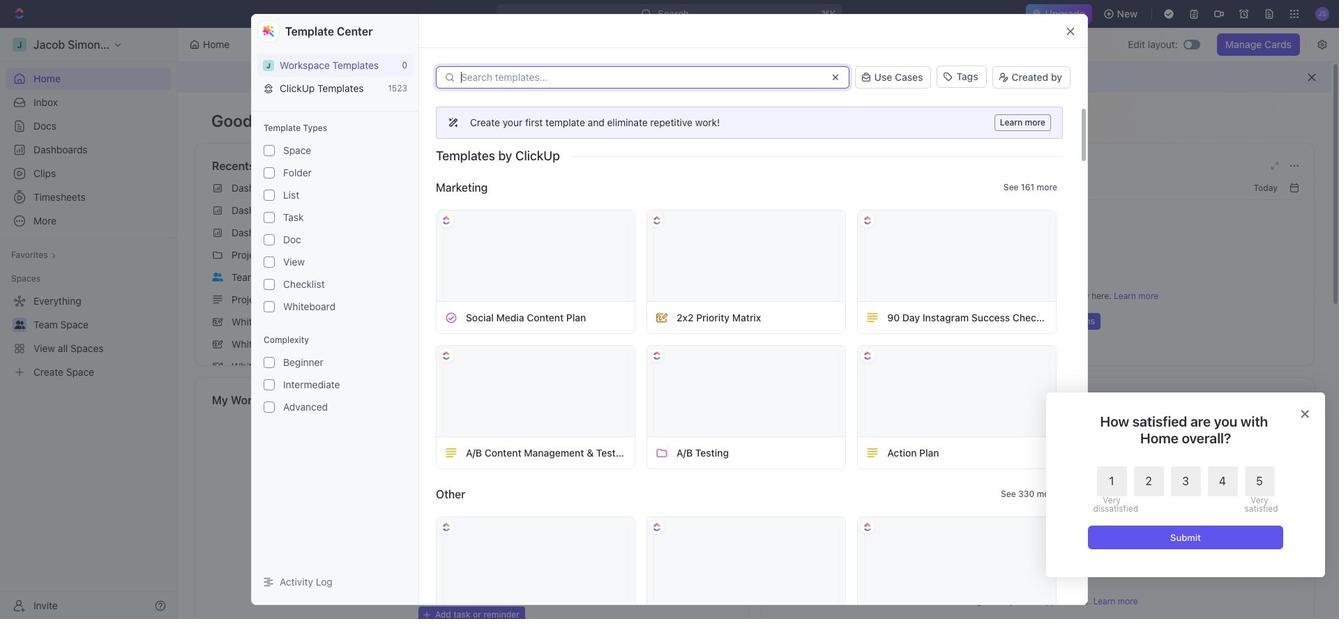 Task type: vqa. For each thing, say whether or not it's contained in the screenshot.
Task template image
yes



Task type: locate. For each thing, give the bounding box(es) containing it.
None checkbox
[[264, 190, 275, 201], [264, 234, 275, 246], [264, 257, 275, 268], [264, 301, 275, 313], [264, 357, 275, 368], [264, 190, 275, 201], [264, 234, 275, 246], [264, 257, 275, 268], [264, 301, 275, 313], [264, 357, 275, 368]]

dialog
[[1046, 393, 1325, 578]]

alert
[[178, 62, 1332, 93]]

tree
[[6, 290, 172, 384]]

whiteboard template element
[[656, 311, 668, 324]]

folder template image
[[656, 447, 668, 459]]

task template element
[[445, 311, 458, 324]]

None checkbox
[[264, 145, 275, 156], [264, 167, 275, 179], [264, 212, 275, 223], [264, 279, 275, 290], [264, 380, 275, 391], [264, 402, 275, 413], [264, 145, 275, 156], [264, 167, 275, 179], [264, 212, 275, 223], [264, 279, 275, 290], [264, 380, 275, 391], [264, 402, 275, 413]]

list template element
[[867, 311, 879, 324], [445, 447, 458, 459], [867, 447, 879, 459]]

user group image
[[212, 273, 223, 282]]

list template image
[[867, 311, 879, 324], [445, 447, 458, 459], [867, 447, 879, 459]]

option group
[[1093, 467, 1275, 513]]

Search templates... text field
[[461, 72, 822, 83]]



Task type: describe. For each thing, give the bounding box(es) containing it.
tree inside sidebar navigation
[[6, 290, 172, 384]]

sidebar navigation
[[0, 28, 178, 619]]

jacob simon's workspace, , element
[[263, 60, 274, 71]]

task template image
[[445, 311, 458, 324]]

whiteboard template image
[[656, 311, 668, 324]]

folder template element
[[656, 447, 668, 459]]



